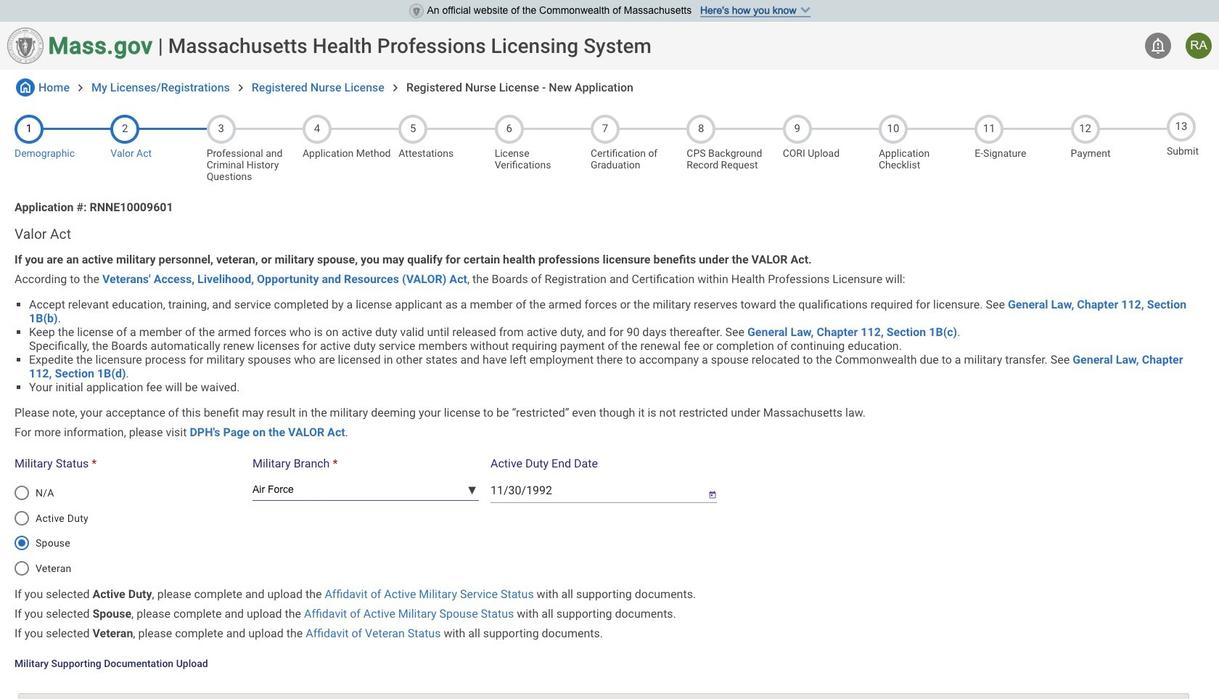 Task type: describe. For each thing, give the bounding box(es) containing it.
1 vertical spatial heading
[[15, 226, 1205, 243]]

no color image
[[16, 78, 35, 97]]

massachusetts state seal image
[[409, 4, 424, 18]]



Task type: locate. For each thing, give the bounding box(es) containing it.
massachusetts state seal image
[[7, 28, 44, 64]]

heading
[[168, 34, 652, 58], [15, 226, 1205, 243]]

0 vertical spatial heading
[[168, 34, 652, 58]]

option group
[[6, 475, 248, 586]]

no color image
[[1150, 37, 1168, 54], [73, 81, 88, 95], [234, 81, 248, 95], [388, 81, 403, 95]]

None field
[[491, 478, 697, 503]]



Task type: vqa. For each thing, say whether or not it's contained in the screenshot.
row
no



